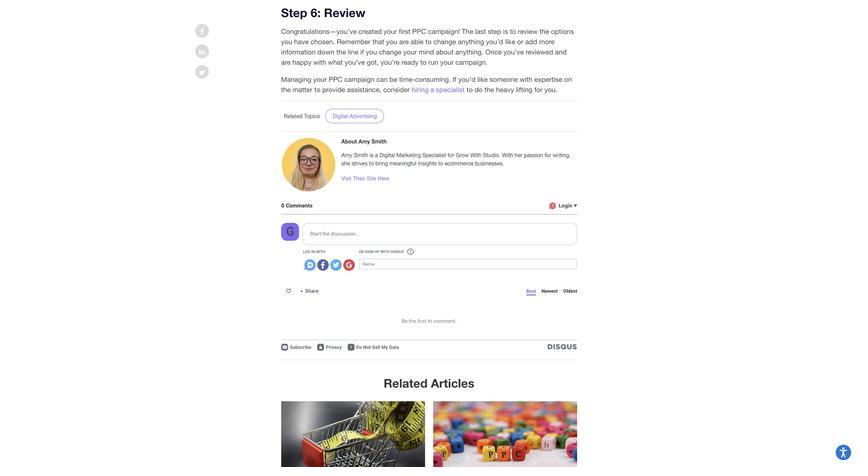 Task type: describe. For each thing, give the bounding box(es) containing it.
site
[[367, 176, 376, 182]]

managing
[[281, 75, 312, 83]]

with inside congratulations—you've created your first ppc campaign! the last step is to review the options you have chosen. remember that you are able to change anything you'd like or add more information down the line if you change your mind about anything. once you've reviewed and are happy with what you've got, you're ready to run your campaign.
[[314, 58, 326, 66]]

2 horizontal spatial you
[[386, 38, 398, 46]]

about
[[342, 138, 357, 145]]

got,
[[367, 58, 379, 66]]

on
[[565, 75, 572, 83]]

congratulations—you've created your first ppc campaign! the last step is to review the options you have chosen. remember that you are able to change anything you'd like or add more information down the line if you change your mind about anything. once you've reviewed and are happy with what you've got, you're ready to run your campaign.
[[281, 27, 574, 66]]

can
[[377, 75, 388, 83]]

1 horizontal spatial for
[[535, 86, 543, 94]]

smith inside the amy smith is a digital marketing specialist for grow with studio. with her passion for writing, she strives to bring meaningful insights to ecommerce businesses.
[[354, 152, 368, 158]]

linkedin image
[[199, 49, 205, 56]]

run
[[429, 58, 439, 66]]

marketing
[[397, 152, 421, 158]]

2 horizontal spatial for
[[545, 152, 552, 158]]

anything
[[458, 38, 484, 46]]

0 horizontal spatial for
[[448, 152, 455, 158]]

to left bring
[[369, 160, 374, 167]]

the up what
[[337, 48, 346, 56]]

you'd inside managing your ppc campaign can be time-consuming. if you'd like someone with expertise on the matter to provide assistance, consider
[[459, 75, 476, 83]]

to down the specialist
[[439, 160, 443, 167]]

0 vertical spatial you've
[[504, 48, 524, 56]]

step
[[281, 5, 307, 20]]

what
[[328, 58, 343, 66]]

reviewed
[[526, 48, 553, 56]]

you'd inside congratulations—you've created your first ppc campaign! the last step is to review the options you have chosen. remember that you are able to change anything you'd like or add more information down the line if you change your mind about anything. once you've reviewed and are happy with what you've got, you're ready to run your campaign.
[[486, 38, 503, 46]]

congratulations—you've
[[281, 27, 357, 35]]

articles
[[431, 376, 475, 391]]

happy
[[293, 58, 312, 66]]

to left "run"
[[421, 58, 427, 66]]

specialist
[[436, 86, 465, 94]]

last
[[476, 27, 486, 35]]

your up ready
[[404, 48, 417, 56]]

the
[[462, 27, 474, 35]]

about amy smith
[[342, 138, 387, 145]]

a inside the amy smith is a digital marketing specialist for grow with studio. with her passion for writing, she strives to bring meaningful insights to ecommerce businesses.
[[375, 152, 378, 158]]

campaign
[[345, 75, 375, 83]]

hiring a specialist link
[[412, 86, 465, 94]]

review
[[518, 27, 538, 35]]

visit their site here
[[342, 176, 390, 182]]

6:
[[311, 5, 321, 20]]

0 vertical spatial change
[[434, 38, 456, 46]]

1 vertical spatial change
[[379, 48, 402, 56]]

remember
[[337, 38, 371, 46]]

the right do
[[485, 86, 494, 94]]

1 horizontal spatial are
[[399, 38, 409, 46]]

digital advertising
[[333, 113, 377, 119]]

time-
[[399, 75, 415, 83]]

you're
[[381, 58, 400, 66]]

related topics
[[284, 113, 320, 119]]

heavy
[[496, 86, 514, 94]]

related for related articles
[[384, 376, 428, 391]]

campaign.
[[456, 58, 488, 66]]

to left review
[[510, 27, 516, 35]]

1 vertical spatial you've
[[345, 58, 365, 66]]

provide
[[323, 86, 345, 94]]

ppc inside managing your ppc campaign can be time-consuming. if you'd like someone with expertise on the matter to provide assistance, consider
[[329, 75, 343, 83]]

consider
[[384, 86, 410, 94]]

do
[[475, 86, 483, 94]]

to left do
[[467, 86, 473, 94]]

about
[[436, 48, 454, 56]]

more
[[539, 38, 555, 46]]

someone
[[490, 75, 518, 83]]

to inside managing your ppc campaign can be time-consuming. if you'd like someone with expertise on the matter to provide assistance, consider
[[315, 86, 321, 94]]

0 vertical spatial digital
[[333, 113, 348, 119]]

or
[[518, 38, 524, 46]]

anything.
[[456, 48, 484, 56]]

businesses.
[[475, 160, 504, 167]]

0 vertical spatial amy
[[359, 138, 370, 145]]

your down about
[[440, 58, 454, 66]]

step
[[488, 27, 502, 35]]

once
[[486, 48, 502, 56]]

have
[[294, 38, 309, 46]]

digital advertising link
[[326, 109, 384, 123]]

lifting
[[516, 86, 533, 94]]

add
[[526, 38, 538, 46]]

0 horizontal spatial you
[[281, 38, 292, 46]]

meaningful
[[390, 160, 417, 167]]

line
[[348, 48, 359, 56]]

be
[[390, 75, 398, 83]]

managing your ppc campaign can be time-consuming. if you'd like someone with expertise on the matter to provide assistance, consider
[[281, 75, 572, 94]]

studio.
[[483, 152, 501, 158]]

with inside managing your ppc campaign can be time-consuming. if you'd like someone with expertise on the matter to provide assistance, consider
[[520, 75, 533, 83]]

hiring a specialist to do the heavy lifting for you.
[[412, 86, 558, 94]]

0 vertical spatial a
[[431, 86, 434, 94]]



Task type: locate. For each thing, give the bounding box(es) containing it.
1 horizontal spatial you'd
[[486, 38, 503, 46]]

0 horizontal spatial digital
[[333, 113, 348, 119]]

facebook image
[[200, 28, 204, 35]]

is
[[503, 27, 508, 35], [370, 152, 374, 158]]

passion
[[524, 152, 543, 158]]

0 horizontal spatial ppc
[[329, 75, 343, 83]]

is inside congratulations—you've created your first ppc campaign! the last step is to review the options you have chosen. remember that you are able to change anything you'd like or add more information down the line if you change your mind about anything. once you've reviewed and are happy with what you've got, you're ready to run your campaign.
[[503, 27, 508, 35]]

visit
[[342, 176, 352, 182]]

1 vertical spatial like
[[478, 75, 488, 83]]

smith
[[372, 138, 387, 145], [354, 152, 368, 158]]

1 horizontal spatial digital
[[380, 152, 395, 158]]

1 vertical spatial with
[[520, 75, 533, 83]]

a down consuming.
[[431, 86, 434, 94]]

related articles
[[384, 376, 475, 391]]

amy
[[359, 138, 370, 145], [342, 152, 353, 158]]

open accessibe: accessibility options, statement and help image
[[840, 448, 848, 458]]

you've down or
[[504, 48, 524, 56]]

0 horizontal spatial change
[[379, 48, 402, 56]]

you left the have
[[281, 38, 292, 46]]

you
[[281, 38, 292, 46], [386, 38, 398, 46], [366, 48, 377, 56]]

twitter image
[[199, 69, 205, 76]]

are down first
[[399, 38, 409, 46]]

writing,
[[553, 152, 571, 158]]

digital inside the amy smith is a digital marketing specialist for grow with studio. with her passion for writing, she strives to bring meaningful insights to ecommerce businesses.
[[380, 152, 395, 158]]

the up more
[[540, 27, 550, 35]]

1 vertical spatial smith
[[354, 152, 368, 158]]

0 vertical spatial you'd
[[486, 38, 503, 46]]

and
[[555, 48, 567, 56]]

smith up bring
[[372, 138, 387, 145]]

you've
[[504, 48, 524, 56], [345, 58, 365, 66]]

chosen.
[[311, 38, 335, 46]]

1 with from the left
[[471, 152, 482, 158]]

0 vertical spatial like
[[505, 38, 516, 46]]

1 horizontal spatial ppc
[[413, 27, 426, 35]]

digital
[[333, 113, 348, 119], [380, 152, 395, 158]]

smith up "strives"
[[354, 152, 368, 158]]

0 horizontal spatial is
[[370, 152, 374, 158]]

if
[[361, 48, 364, 56]]

is down the about amy smith
[[370, 152, 374, 158]]

to
[[510, 27, 516, 35], [426, 38, 432, 46], [421, 58, 427, 66], [315, 86, 321, 94], [467, 86, 473, 94], [369, 160, 374, 167], [439, 160, 443, 167]]

specialist
[[423, 152, 446, 158]]

are
[[399, 38, 409, 46], [281, 58, 291, 66]]

1 horizontal spatial with
[[502, 152, 513, 158]]

campaign!
[[428, 27, 460, 35]]

a up bring
[[375, 152, 378, 158]]

a
[[431, 86, 434, 94], [375, 152, 378, 158]]

like
[[505, 38, 516, 46], [478, 75, 488, 83]]

amy up she
[[342, 152, 353, 158]]

1 horizontal spatial change
[[434, 38, 456, 46]]

amy smith is a digital marketing specialist for grow with studio. with her passion for writing, she strives to bring meaningful insights to ecommerce businesses.
[[342, 152, 571, 167]]

topics
[[304, 113, 320, 119]]

created
[[359, 27, 382, 35]]

1 horizontal spatial like
[[505, 38, 516, 46]]

like inside congratulations—you've created your first ppc campaign! the last step is to review the options you have chosen. remember that you are able to change anything you'd like or add more information down the line if you change your mind about anything. once you've reviewed and are happy with what you've got, you're ready to run your campaign.
[[505, 38, 516, 46]]

with
[[314, 58, 326, 66], [520, 75, 533, 83]]

that
[[373, 38, 384, 46]]

for left "grow"
[[448, 152, 455, 158]]

2 with from the left
[[502, 152, 513, 158]]

ecommerce
[[445, 160, 474, 167]]

with right "grow"
[[471, 152, 482, 158]]

ppc up the able
[[413, 27, 426, 35]]

1 horizontal spatial related
[[384, 376, 428, 391]]

advertising
[[350, 113, 377, 119]]

1 horizontal spatial a
[[431, 86, 434, 94]]

0 vertical spatial smith
[[372, 138, 387, 145]]

0 horizontal spatial like
[[478, 75, 488, 83]]

change up you're
[[379, 48, 402, 56]]

amy inside the amy smith is a digital marketing specialist for grow with studio. with her passion for writing, she strives to bring meaningful insights to ecommerce businesses.
[[342, 152, 353, 158]]

ready
[[402, 58, 419, 66]]

first
[[399, 27, 411, 35]]

your inside managing your ppc campaign can be time-consuming. if you'd like someone with expertise on the matter to provide assistance, consider
[[313, 75, 327, 83]]

down
[[318, 48, 335, 56]]

1 vertical spatial related
[[384, 376, 428, 391]]

mind
[[419, 48, 434, 56]]

1 horizontal spatial you
[[366, 48, 377, 56]]

0 vertical spatial with
[[314, 58, 326, 66]]

insights
[[418, 160, 437, 167]]

0 horizontal spatial are
[[281, 58, 291, 66]]

1 vertical spatial a
[[375, 152, 378, 158]]

ppc
[[413, 27, 426, 35], [329, 75, 343, 83]]

related
[[284, 113, 303, 119], [384, 376, 428, 391]]

her
[[515, 152, 523, 158]]

related for related topics
[[284, 113, 303, 119]]

digital left advertising
[[333, 113, 348, 119]]

0 horizontal spatial related
[[284, 113, 303, 119]]

step 6: review
[[281, 5, 366, 20]]

you'd right if
[[459, 75, 476, 83]]

to right matter
[[315, 86, 321, 94]]

you right the that
[[386, 38, 398, 46]]

their
[[353, 176, 365, 182]]

hiring
[[412, 86, 429, 94]]

your left first
[[384, 27, 397, 35]]

your
[[384, 27, 397, 35], [404, 48, 417, 56], [440, 58, 454, 66], [313, 75, 327, 83]]

like left or
[[505, 38, 516, 46]]

strives
[[352, 160, 368, 167]]

change up about
[[434, 38, 456, 46]]

0 horizontal spatial smith
[[354, 152, 368, 158]]

0 horizontal spatial amy
[[342, 152, 353, 158]]

0 horizontal spatial with
[[471, 152, 482, 158]]

0 horizontal spatial a
[[375, 152, 378, 158]]

bring
[[376, 160, 388, 167]]

information
[[281, 48, 316, 56]]

review
[[324, 5, 366, 20]]

with left her
[[502, 152, 513, 158]]

you right if on the top of the page
[[366, 48, 377, 56]]

the inside managing your ppc campaign can be time-consuming. if you'd like someone with expertise on the matter to provide assistance, consider
[[281, 86, 291, 94]]

she
[[342, 160, 350, 167]]

ppc inside congratulations—you've created your first ppc campaign! the last step is to review the options you have chosen. remember that you are able to change anything you'd like or add more information down the line if you change your mind about anything. once you've reviewed and are happy with what you've got, you're ready to run your campaign.
[[413, 27, 426, 35]]

1 vertical spatial ppc
[[329, 75, 343, 83]]

assistance,
[[347, 86, 382, 94]]

1 vertical spatial you'd
[[459, 75, 476, 83]]

with
[[471, 152, 482, 158], [502, 152, 513, 158]]

like inside managing your ppc campaign can be time-consuming. if you'd like someone with expertise on the matter to provide assistance, consider
[[478, 75, 488, 83]]

amy right about
[[359, 138, 370, 145]]

1 vertical spatial digital
[[380, 152, 395, 158]]

with up lifting
[[520, 75, 533, 83]]

grow
[[456, 152, 469, 158]]

your up provide
[[313, 75, 327, 83]]

if
[[453, 75, 457, 83]]

able
[[411, 38, 424, 46]]

here
[[378, 176, 390, 182]]

you'd
[[486, 38, 503, 46], [459, 75, 476, 83]]

are left happy
[[281, 58, 291, 66]]

you'd down step
[[486, 38, 503, 46]]

1 horizontal spatial smith
[[372, 138, 387, 145]]

1 horizontal spatial you've
[[504, 48, 524, 56]]

like up hiring a specialist to do the heavy lifting for you.
[[478, 75, 488, 83]]

expertise
[[535, 75, 563, 83]]

with down down
[[314, 58, 326, 66]]

1 horizontal spatial is
[[503, 27, 508, 35]]

is right step
[[503, 27, 508, 35]]

you.
[[545, 86, 558, 94]]

the down managing
[[281, 86, 291, 94]]

1 vertical spatial is
[[370, 152, 374, 158]]

consuming.
[[415, 75, 451, 83]]

0 vertical spatial ppc
[[413, 27, 426, 35]]

0 horizontal spatial you'd
[[459, 75, 476, 83]]

1 horizontal spatial with
[[520, 75, 533, 83]]

change
[[434, 38, 456, 46], [379, 48, 402, 56]]

1 vertical spatial amy
[[342, 152, 353, 158]]

options
[[551, 27, 574, 35]]

for left writing,
[[545, 152, 552, 158]]

1 vertical spatial are
[[281, 58, 291, 66]]

0 horizontal spatial you've
[[345, 58, 365, 66]]

0 horizontal spatial with
[[314, 58, 326, 66]]

the
[[540, 27, 550, 35], [337, 48, 346, 56], [281, 86, 291, 94], [485, 86, 494, 94]]

ppc up provide
[[329, 75, 343, 83]]

0 vertical spatial are
[[399, 38, 409, 46]]

digital up bring
[[380, 152, 395, 158]]

0 vertical spatial related
[[284, 113, 303, 119]]

0 vertical spatial is
[[503, 27, 508, 35]]

to up mind
[[426, 38, 432, 46]]

visit their site here link
[[342, 175, 390, 183]]

1 horizontal spatial amy
[[359, 138, 370, 145]]

for left you.
[[535, 86, 543, 94]]

you've down line
[[345, 58, 365, 66]]

is inside the amy smith is a digital marketing specialist for grow with studio. with her passion for writing, she strives to bring meaningful insights to ecommerce businesses.
[[370, 152, 374, 158]]

for
[[535, 86, 543, 94], [448, 152, 455, 158], [545, 152, 552, 158]]

matter
[[293, 86, 313, 94]]



Task type: vqa. For each thing, say whether or not it's contained in the screenshot.
the writing,
yes



